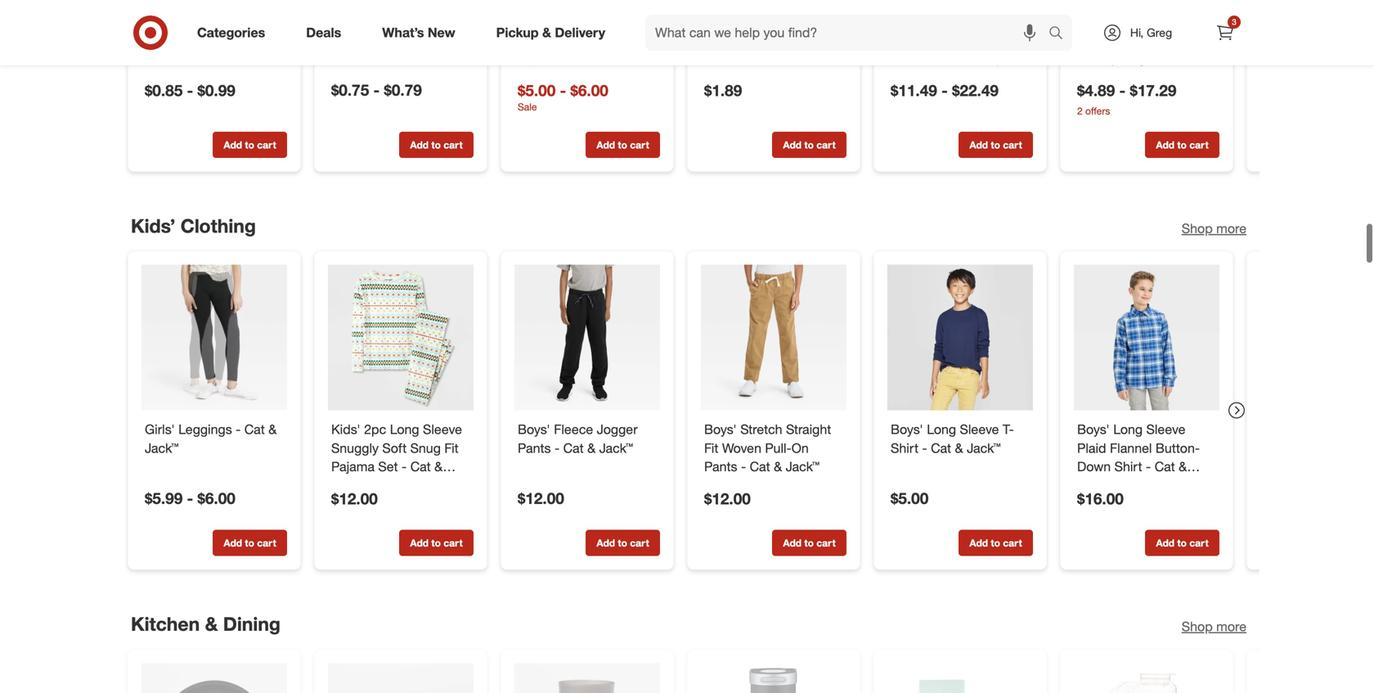 Task type: describe. For each thing, give the bounding box(es) containing it.
$22.49
[[953, 81, 999, 100]]

wet inside cesar classic loaf in sauce adult wet dog food - 3.5oz
[[779, 32, 802, 48]]

- inside purina fancy feast gravy wet cat food can - 3oz
[[172, 51, 177, 66]]

2pc
[[364, 422, 386, 438]]

sleeve for boys' long sleeve t- shirt - cat & jack™
[[960, 422, 1000, 438]]

cat inside the kids' 2pc long sleeve snuggly soft snug fit pajama set - cat & jack™ $12.00
[[411, 459, 431, 475]]

fit inside boys' stretch straight fit woven pull-on pants - cat & jack™
[[705, 440, 719, 456]]

$0.75
[[331, 81, 369, 99]]

- inside the girls' leggings - cat & jack™
[[236, 422, 241, 438]]

purina tidy cats 24/7 performance clumping cat litter for multiple cats $11.49 - $22.49
[[891, 13, 1027, 100]]

tidy
[[932, 13, 957, 29]]

offers
[[1086, 105, 1111, 117]]

pup-peroni treats peroni beef flavor chewy dog treats link
[[1078, 12, 1217, 68]]

$4.89
[[1078, 81, 1116, 100]]

cat inside purina fancy feast gravy wet cat food can - 3oz
[[209, 32, 229, 48]]

purina inside purina tidy cats 24/7 performance clumping cat litter for multiple cats $11.49 - $22.49
[[891, 13, 929, 29]]

cesar classic loaf in sauce adult wet dog food - 3.5oz link
[[705, 12, 844, 68]]

- inside boys' long sleeve t- shirt - cat & jack™
[[923, 440, 928, 456]]

- inside cesar classic loaf in sauce adult wet dog food - 3.5oz
[[738, 51, 743, 66]]

$0.85
[[145, 81, 183, 100]]

- inside $5.00 - $6.00 sale
[[560, 81, 567, 100]]

shop for kids' clothing
[[1182, 220, 1213, 236]]

woven
[[722, 440, 762, 456]]

pup-peroni treats peroni beef flavor chewy dog treats
[[1078, 13, 1185, 66]]

$11.49
[[891, 81, 938, 100]]

$5.00 - $6.00 sale
[[518, 81, 609, 113]]

black/red
[[518, 88, 579, 104]]

- inside boys' fleece jogger pants - cat & jack™
[[555, 440, 560, 456]]

- inside purina friskies gravy wet cat food - 5.5oz
[[415, 32, 420, 48]]

$12.00 for boys' fleece jogger pants - cat & jack™
[[518, 489, 565, 508]]

kitchen
[[131, 613, 200, 636]]

categories link
[[183, 15, 286, 51]]

$0.79
[[384, 81, 422, 99]]

cat inside boys' stretch straight fit woven pull-on pants - cat & jack™
[[750, 459, 771, 475]]

beef
[[1119, 32, 1146, 48]]

- inside boys' stretch straight fit woven pull-on pants - cat & jack™
[[741, 459, 746, 475]]

long for boys' long sleeve t- shirt - cat & jack™
[[927, 422, 957, 438]]

boys' long sleeve t- shirt - cat & jack™
[[891, 422, 1015, 456]]

pickup
[[496, 25, 539, 41]]

shirt inside boys' long sleeve plaid flannel button- down shirt - cat & jack™ $16.00
[[1115, 459, 1143, 475]]

greg
[[1147, 25, 1173, 40]]

categories
[[197, 25, 265, 41]]

shop more button for kids' clothing
[[1182, 219, 1247, 238]]

& inside boys' fleece jogger pants - cat & jack™
[[588, 440, 596, 456]]

jack™ inside the kids' 2pc long sleeve snuggly soft snug fit pajama set - cat & jack™ $12.00
[[331, 478, 365, 494]]

3
[[1233, 17, 1237, 27]]

flavor
[[1150, 32, 1185, 48]]

pickup & delivery link
[[483, 15, 626, 51]]

What can we help you find? suggestions appear below search field
[[646, 15, 1053, 51]]

long for boys' long sleeve plaid flannel button- down shirt - cat & jack™ $16.00
[[1114, 422, 1143, 438]]

purina tidy cats 24/7 performance clumping cat litter for multiple cats link
[[891, 12, 1030, 85]]

plaid
[[1078, 440, 1107, 456]]

boys' stretch straight fit woven pull-on pants - cat & jack™
[[705, 422, 832, 475]]

kids' clothing
[[131, 214, 256, 237]]

cat inside boys' long sleeve t- shirt - cat & jack™
[[931, 440, 952, 456]]

matching
[[518, 32, 572, 48]]

kids' 2pc long sleeve snuggly soft snug fit pajama set - cat & jack™ $12.00
[[331, 422, 462, 508]]

jack™ inside boys' long sleeve plaid flannel button- down shirt - cat & jack™ $16.00
[[1078, 478, 1112, 494]]

adult
[[745, 32, 776, 48]]

down
[[1078, 459, 1111, 475]]

chewy
[[1078, 51, 1118, 66]]

can
[[145, 51, 168, 66]]

& inside boys' stretch straight fit woven pull-on pants - cat & jack™
[[774, 459, 782, 475]]

what's new
[[382, 25, 456, 41]]

boys' for boys' fleece jogger pants - cat & jack™
[[518, 422, 551, 438]]

kitchen & dining
[[131, 613, 281, 636]]

purina for $0.75 - $0.79
[[331, 13, 369, 29]]

deals link
[[292, 15, 362, 51]]

dining
[[223, 613, 281, 636]]

$12.00 for boys' stretch straight fit woven pull-on pants - cat & jack™
[[705, 490, 751, 508]]

5.5oz
[[424, 32, 456, 48]]

buffalo
[[518, 13, 559, 29]]

friskies
[[372, 13, 417, 29]]

$6.00 for $5.00 - $6.00 sale
[[571, 81, 609, 100]]

pajama
[[331, 459, 375, 475]]

sleeve inside the kids' 2pc long sleeve snuggly soft snug fit pajama set - cat & jack™ $12.00
[[423, 422, 462, 438]]

cesar classic loaf in sauce adult wet dog food - 3.5oz
[[705, 13, 830, 66]]

3 link
[[1208, 15, 1244, 51]]

$5.99
[[145, 489, 183, 508]]

shop more for kitchen & dining
[[1182, 619, 1247, 635]]

loaf
[[789, 13, 814, 29]]

in
[[818, 13, 828, 29]]

boys' long sleeve plaid flannel button- down shirt - cat & jack™ link
[[1078, 420, 1217, 494]]

jack™ inside boys' stretch straight fit woven pull-on pants - cat & jack™
[[786, 459, 820, 475]]

leggings
[[179, 422, 232, 438]]

snuggly
[[331, 440, 379, 456]]

cat inside purina friskies gravy wet cat food - 5.5oz
[[358, 32, 378, 48]]

dog inside buffalo check matching family dog pajamas - wondershop™ - black/red
[[617, 32, 642, 48]]

& inside the girls' leggings - cat & jack™
[[269, 422, 277, 438]]

multiple
[[968, 51, 1014, 66]]

fleece
[[554, 422, 593, 438]]

feast
[[224, 13, 256, 29]]

pants inside boys' fleece jogger pants - cat & jack™
[[518, 440, 551, 456]]

dog for cesar
[[806, 32, 830, 48]]

clothing
[[181, 214, 256, 237]]

jack™ inside boys' fleece jogger pants - cat & jack™
[[600, 440, 633, 456]]

purina fancy feast gravy wet cat food can - 3oz
[[145, 13, 263, 66]]

shop more button for kitchen & dining
[[1182, 618, 1247, 636]]

boys' fleece jogger pants - cat & jack™ link
[[518, 420, 657, 458]]

purina for $0.85 - $0.99
[[145, 13, 182, 29]]

$16.00
[[1078, 490, 1124, 508]]

cat inside boys' fleece jogger pants - cat & jack™
[[564, 440, 584, 456]]

$0.75 - $0.79
[[331, 81, 422, 99]]

$4.89 - $17.29 2 offers
[[1078, 81, 1177, 117]]

sauce
[[705, 32, 742, 48]]

buffalo check matching family dog pajamas - wondershop™ - black/red link
[[518, 12, 657, 104]]

wet inside purina friskies gravy wet cat food - 5.5oz
[[331, 32, 354, 48]]

performance
[[891, 32, 967, 48]]

$6.00 for $5.99 - $6.00
[[198, 489, 236, 508]]

long inside the kids' 2pc long sleeve snuggly soft snug fit pajama set - cat & jack™ $12.00
[[390, 422, 419, 438]]

0 vertical spatial treats
[[1147, 13, 1182, 29]]

wet inside purina fancy feast gravy wet cat food can - 3oz
[[182, 32, 205, 48]]

shop more for kids' clothing
[[1182, 220, 1247, 236]]

shop for kitchen & dining
[[1182, 619, 1213, 635]]

1 vertical spatial treats
[[1150, 51, 1185, 66]]

soft
[[383, 440, 407, 456]]



Task type: locate. For each thing, give the bounding box(es) containing it.
2 purina from the left
[[331, 13, 369, 29]]

stretch
[[741, 422, 783, 438]]

cat inside the girls' leggings - cat & jack™
[[245, 422, 265, 438]]

& inside boys' long sleeve plaid flannel button- down shirt - cat & jack™ $16.00
[[1179, 459, 1188, 475]]

shirt
[[891, 440, 919, 456], [1115, 459, 1143, 475]]

cats right tidy
[[961, 13, 988, 29]]

2 more from the top
[[1217, 619, 1247, 635]]

1 horizontal spatial gravy
[[421, 13, 454, 29]]

1 boys' from the left
[[518, 422, 551, 438]]

boys' inside boys' long sleeve plaid flannel button- down shirt - cat & jack™ $16.00
[[1078, 422, 1110, 438]]

2 horizontal spatial sleeve
[[1147, 422, 1186, 438]]

0 vertical spatial shirt
[[891, 440, 919, 456]]

dog down in
[[806, 32, 830, 48]]

2 horizontal spatial dog
[[1122, 51, 1146, 66]]

girls' leggings - cat & jack™ link
[[145, 420, 284, 458]]

1 horizontal spatial dog
[[806, 32, 830, 48]]

girls'
[[145, 422, 175, 438]]

- inside boys' long sleeve plaid flannel button- down shirt - cat & jack™ $16.00
[[1147, 459, 1152, 475]]

1 horizontal spatial purina
[[331, 13, 369, 29]]

food inside purina fancy feast gravy wet cat food can - 3oz
[[233, 32, 263, 48]]

1 long from the left
[[390, 422, 419, 438]]

dash mini waffle maker image
[[888, 663, 1034, 693], [888, 663, 1034, 693]]

set
[[378, 459, 398, 475]]

food down friskies
[[382, 32, 412, 48]]

dog for pup-
[[1122, 51, 1146, 66]]

boys' inside boys' long sleeve t- shirt - cat & jack™
[[891, 422, 924, 438]]

long inside boys' long sleeve t- shirt - cat & jack™
[[927, 422, 957, 438]]

0 vertical spatial peroni
[[1106, 13, 1144, 29]]

3 sleeve from the left
[[1147, 422, 1186, 438]]

- inside purina tidy cats 24/7 performance clumping cat litter for multiple cats $11.49 - $22.49
[[942, 81, 948, 100]]

0 horizontal spatial sleeve
[[423, 422, 462, 438]]

0 vertical spatial $5.00
[[518, 81, 556, 100]]

2 shop from the top
[[1182, 619, 1213, 635]]

2 boys' from the left
[[705, 422, 737, 438]]

add to cart button
[[213, 132, 287, 158], [399, 132, 474, 158], [586, 132, 660, 158], [773, 132, 847, 158], [959, 132, 1034, 158], [1146, 132, 1220, 158], [213, 530, 287, 556], [399, 530, 474, 556], [586, 530, 660, 556], [773, 530, 847, 556], [959, 530, 1034, 556], [1146, 530, 1220, 556]]

$12.00 down woven
[[705, 490, 751, 508]]

pants inside boys' stretch straight fit woven pull-on pants - cat & jack™
[[705, 459, 738, 475]]

pickup & delivery
[[496, 25, 606, 41]]

purina
[[145, 13, 182, 29], [331, 13, 369, 29], [891, 13, 929, 29]]

button-
[[1156, 440, 1201, 456]]

$5.99 - $6.00
[[145, 489, 236, 508]]

$12.00 down pajama on the bottom left
[[331, 490, 378, 508]]

2 wet from the left
[[331, 32, 354, 48]]

0 horizontal spatial $5.00
[[518, 81, 556, 100]]

1 vertical spatial shirt
[[1115, 459, 1143, 475]]

long up soft
[[390, 422, 419, 438]]

add to cart
[[224, 139, 276, 151], [410, 139, 463, 151], [597, 139, 649, 151], [783, 139, 836, 151], [970, 139, 1023, 151], [1157, 139, 1209, 151], [224, 537, 276, 549], [410, 537, 463, 549], [597, 537, 649, 549], [783, 537, 836, 549], [970, 537, 1023, 549], [1157, 537, 1209, 549]]

boys'
[[518, 422, 551, 438], [705, 422, 737, 438], [891, 422, 924, 438], [1078, 422, 1110, 438]]

2 shop more from the top
[[1182, 619, 1247, 635]]

0 horizontal spatial dog
[[617, 32, 642, 48]]

26oz plastic tall tumbler - room essentials™ image
[[515, 663, 660, 693], [515, 663, 660, 693]]

3oz
[[181, 51, 202, 66]]

$6.00 inside $5.00 - $6.00 sale
[[571, 81, 609, 100]]

gravy inside purina friskies gravy wet cat food - 5.5oz
[[421, 13, 454, 29]]

jogger
[[597, 422, 638, 438]]

$17.29
[[1131, 81, 1177, 100]]

wet up $0.75 on the left
[[331, 32, 354, 48]]

1 horizontal spatial sleeve
[[960, 422, 1000, 438]]

shirt inside boys' long sleeve t- shirt - cat & jack™
[[891, 440, 919, 456]]

-
[[415, 32, 420, 48], [172, 51, 177, 66], [572, 51, 577, 66], [738, 51, 743, 66], [603, 69, 608, 85], [374, 81, 380, 99], [187, 81, 193, 100], [560, 81, 567, 100], [942, 81, 948, 100], [1120, 81, 1126, 100], [236, 422, 241, 438], [555, 440, 560, 456], [923, 440, 928, 456], [402, 459, 407, 475], [741, 459, 746, 475], [1147, 459, 1152, 475], [187, 489, 193, 508]]

delivery
[[555, 25, 606, 41]]

flannel
[[1110, 440, 1153, 456]]

t-
[[1003, 422, 1015, 438]]

more
[[1217, 220, 1247, 236], [1217, 619, 1247, 635]]

purina left friskies
[[331, 13, 369, 29]]

3 long from the left
[[1114, 422, 1143, 438]]

1 horizontal spatial fit
[[705, 440, 719, 456]]

0 vertical spatial more
[[1217, 220, 1247, 236]]

sleeve up button-
[[1147, 422, 1186, 438]]

$12.00 inside the kids' 2pc long sleeve snuggly soft snug fit pajama set - cat & jack™ $12.00
[[331, 490, 378, 508]]

1 vertical spatial pants
[[705, 459, 738, 475]]

jack™
[[145, 440, 179, 456], [600, 440, 633, 456], [967, 440, 1001, 456], [786, 459, 820, 475], [331, 478, 365, 494], [1078, 478, 1112, 494]]

boys' stretch straight fit woven pull-on pants - cat & jack™ image
[[701, 265, 847, 411], [701, 265, 847, 411]]

boys' stretch straight fit woven pull-on pants - cat & jack™ link
[[705, 420, 844, 477]]

fit left woven
[[705, 440, 719, 456]]

sleeve left t-
[[960, 422, 1000, 438]]

food down feast
[[233, 32, 263, 48]]

- inside the kids' 2pc long sleeve snuggly soft snug fit pajama set - cat & jack™ $12.00
[[402, 459, 407, 475]]

purina inside purina friskies gravy wet cat food - 5.5oz
[[331, 13, 369, 29]]

treats down flavor
[[1150, 51, 1185, 66]]

1 vertical spatial shop more button
[[1182, 618, 1247, 636]]

1 wet from the left
[[182, 32, 205, 48]]

wet down loaf
[[779, 32, 802, 48]]

3 boys' from the left
[[891, 422, 924, 438]]

purina fancy feast gravy wet cat food can - 3oz link
[[145, 12, 284, 68]]

$0.99
[[198, 81, 236, 100]]

gravy up 5.5oz
[[421, 13, 454, 29]]

what's new link
[[368, 15, 476, 51]]

treats
[[1147, 13, 1182, 29], [1150, 51, 1185, 66]]

add
[[224, 139, 242, 151], [410, 139, 429, 151], [597, 139, 615, 151], [783, 139, 802, 151], [970, 139, 989, 151], [1157, 139, 1175, 151], [224, 537, 242, 549], [410, 537, 429, 549], [597, 537, 615, 549], [783, 537, 802, 549], [970, 537, 989, 549], [1157, 537, 1175, 549]]

1 horizontal spatial cats
[[961, 13, 988, 29]]

boys' for boys' long sleeve t- shirt - cat & jack™
[[891, 422, 924, 438]]

dog inside "pup-peroni treats peroni beef flavor chewy dog treats"
[[1122, 51, 1146, 66]]

1 vertical spatial gravy
[[145, 32, 179, 48]]

purina up can
[[145, 13, 182, 29]]

dog right 'family'
[[617, 32, 642, 48]]

cat inside purina tidy cats 24/7 performance clumping cat litter for multiple cats $11.49 - $22.49
[[891, 51, 912, 66]]

0 horizontal spatial purina
[[145, 13, 182, 29]]

0 horizontal spatial cats
[[891, 69, 918, 85]]

food inside cesar classic loaf in sauce adult wet dog food - 3.5oz
[[705, 51, 735, 66]]

1 vertical spatial shop
[[1182, 619, 1213, 635]]

1 horizontal spatial $12.00
[[518, 489, 565, 508]]

gravy inside purina fancy feast gravy wet cat food can - 3oz
[[145, 32, 179, 48]]

1 vertical spatial peroni
[[1078, 32, 1115, 48]]

girls' leggings - cat & jack™
[[145, 422, 277, 456]]

1 vertical spatial cats
[[891, 69, 918, 85]]

0 vertical spatial shop more
[[1182, 220, 1247, 236]]

1 horizontal spatial wet
[[331, 32, 354, 48]]

wondershop™
[[518, 69, 599, 85]]

cart
[[257, 139, 276, 151], [444, 139, 463, 151], [630, 139, 649, 151], [817, 139, 836, 151], [1003, 139, 1023, 151], [1190, 139, 1209, 151], [257, 537, 276, 549], [444, 537, 463, 549], [630, 537, 649, 549], [817, 537, 836, 549], [1003, 537, 1023, 549], [1190, 537, 1209, 549]]

search
[[1042, 26, 1081, 42]]

0 horizontal spatial wet
[[182, 32, 205, 48]]

food down sauce
[[705, 51, 735, 66]]

food inside purina friskies gravy wet cat food - 5.5oz
[[382, 32, 412, 48]]

purina up performance
[[891, 13, 929, 29]]

kids'
[[131, 214, 175, 237]]

kids' 2pc long sleeve snuggly soft snug fit pajama set - cat & jack™ image
[[328, 265, 474, 411], [328, 265, 474, 411]]

$6.00
[[571, 81, 609, 100], [198, 489, 236, 508]]

boys' inside boys' stretch straight fit woven pull-on pants - cat & jack™
[[705, 422, 737, 438]]

more for kids' clothing
[[1217, 220, 1247, 236]]

1 sleeve from the left
[[423, 422, 462, 438]]

1 vertical spatial $6.00
[[198, 489, 236, 508]]

0 vertical spatial shop
[[1182, 220, 1213, 236]]

food
[[233, 32, 263, 48], [382, 32, 412, 48], [705, 51, 735, 66]]

boys' fleece jogger pants - cat & jack™ image
[[515, 265, 660, 411], [515, 265, 660, 411]]

2 horizontal spatial purina
[[891, 13, 929, 29]]

dog down beef
[[1122, 51, 1146, 66]]

0 vertical spatial shop more button
[[1182, 219, 1247, 238]]

boys' long sleeve t-shirt - cat & jack™ image
[[888, 265, 1034, 411], [888, 265, 1034, 411]]

boys' for boys' long sleeve plaid flannel button- down shirt - cat & jack™ $16.00
[[1078, 422, 1110, 438]]

1 fit from the left
[[445, 440, 459, 456]]

4 boys' from the left
[[1078, 422, 1110, 438]]

cesar
[[705, 13, 739, 29]]

1 horizontal spatial food
[[382, 32, 412, 48]]

$12.00 down boys' fleece jogger pants - cat & jack™
[[518, 489, 565, 508]]

cats down litter
[[891, 69, 918, 85]]

long up 'flannel' at the bottom of page
[[1114, 422, 1143, 438]]

0 horizontal spatial long
[[390, 422, 419, 438]]

hi, greg
[[1131, 25, 1173, 40]]

sleeve up snug
[[423, 422, 462, 438]]

& inside the kids' 2pc long sleeve snuggly soft snug fit pajama set - cat & jack™ $12.00
[[435, 459, 443, 475]]

2 shop more button from the top
[[1182, 618, 1247, 636]]

0 horizontal spatial shirt
[[891, 440, 919, 456]]

2 sleeve from the left
[[960, 422, 1000, 438]]

new
[[428, 25, 456, 41]]

buffalo check matching family dog pajamas - wondershop™ - black/red
[[518, 13, 642, 104]]

dash 16 cup electric popcorn maker - aqua image
[[1074, 663, 1220, 693], [1074, 663, 1220, 693]]

10.5" plastic dinner plate - room essentials™ image
[[142, 663, 287, 693], [142, 663, 287, 693]]

$5.00 for $5.00
[[891, 489, 929, 508]]

pull-
[[765, 440, 792, 456]]

37oz plastic cereal bowl polypro - room essentials™ image
[[328, 663, 474, 693], [328, 663, 474, 693]]

0 horizontal spatial $6.00
[[198, 489, 236, 508]]

boys' long sleeve t- shirt - cat & jack™ link
[[891, 420, 1030, 458]]

kids' 2pc long sleeve snuggly soft snug fit pajama set - cat & jack™ link
[[331, 420, 471, 494]]

1 horizontal spatial $5.00
[[891, 489, 929, 508]]

$5.00 inside $5.00 - $6.00 sale
[[518, 81, 556, 100]]

hi,
[[1131, 25, 1144, 40]]

on
[[792, 440, 809, 456]]

snug
[[410, 440, 441, 456]]

purina friskies gravy wet cat food - 5.5oz
[[331, 13, 456, 48]]

peroni up beef
[[1106, 13, 1144, 29]]

boys' long sleeve plaid flannel button- down shirt - cat & jack™ $16.00
[[1078, 422, 1201, 508]]

3 wet from the left
[[779, 32, 802, 48]]

1 more from the top
[[1217, 220, 1247, 236]]

2 horizontal spatial food
[[705, 51, 735, 66]]

girls' leggings - cat & jack™ image
[[142, 265, 287, 411], [142, 265, 287, 411]]

- inside $4.89 - $17.29 2 offers
[[1120, 81, 1126, 100]]

classic
[[743, 13, 785, 29]]

boys' inside boys' fleece jogger pants - cat & jack™
[[518, 422, 551, 438]]

clumping
[[971, 32, 1027, 48]]

1 shop from the top
[[1182, 220, 1213, 236]]

2 horizontal spatial long
[[1114, 422, 1143, 438]]

0 horizontal spatial food
[[233, 32, 263, 48]]

0 vertical spatial cats
[[961, 13, 988, 29]]

1 horizontal spatial shirt
[[1115, 459, 1143, 475]]

$0.85 - $0.99
[[145, 81, 236, 100]]

dog
[[617, 32, 642, 48], [806, 32, 830, 48], [1122, 51, 1146, 66]]

0 horizontal spatial gravy
[[145, 32, 179, 48]]

sale
[[518, 101, 537, 113]]

pajamas
[[518, 51, 568, 66]]

deals
[[306, 25, 341, 41]]

0 vertical spatial $6.00
[[571, 81, 609, 100]]

1 vertical spatial $5.00
[[891, 489, 929, 508]]

long
[[390, 422, 419, 438], [927, 422, 957, 438], [1114, 422, 1143, 438]]

1 vertical spatial shop more
[[1182, 619, 1247, 635]]

cats
[[961, 13, 988, 29], [891, 69, 918, 85]]

0 vertical spatial pants
[[518, 440, 551, 456]]

fit
[[445, 440, 459, 456], [705, 440, 719, 456]]

1 horizontal spatial $6.00
[[571, 81, 609, 100]]

boys' long sleeve plaid flannel button-down shirt - cat & jack™ image
[[1074, 265, 1220, 411], [1074, 265, 1220, 411]]

more for kitchen & dining
[[1217, 619, 1247, 635]]

wet up 3oz
[[182, 32, 205, 48]]

jack™ inside boys' long sleeve t- shirt - cat & jack™
[[967, 440, 1001, 456]]

for
[[949, 51, 965, 66]]

search button
[[1042, 15, 1081, 54]]

long inside boys' long sleeve plaid flannel button- down shirt - cat & jack™ $16.00
[[1114, 422, 1143, 438]]

dog inside cesar classic loaf in sauce adult wet dog food - 3.5oz
[[806, 32, 830, 48]]

peroni up chewy
[[1078, 32, 1115, 48]]

0 horizontal spatial $12.00
[[331, 490, 378, 508]]

boys' for boys' stretch straight fit woven pull-on pants - cat & jack™
[[705, 422, 737, 438]]

pup-
[[1078, 13, 1106, 29]]

&
[[543, 25, 552, 41], [269, 422, 277, 438], [588, 440, 596, 456], [955, 440, 964, 456], [435, 459, 443, 475], [774, 459, 782, 475], [1179, 459, 1188, 475], [205, 613, 218, 636]]

1 vertical spatial more
[[1217, 619, 1247, 635]]

sleeve inside boys' long sleeve t- shirt - cat & jack™
[[960, 422, 1000, 438]]

long left t-
[[927, 422, 957, 438]]

1 shop more from the top
[[1182, 220, 1247, 236]]

$5.00 down boys' long sleeve t- shirt - cat & jack™
[[891, 489, 929, 508]]

1 shop more button from the top
[[1182, 219, 1247, 238]]

purina inside purina fancy feast gravy wet cat food can - 3oz
[[145, 13, 182, 29]]

2 long from the left
[[927, 422, 957, 438]]

1 horizontal spatial pants
[[705, 459, 738, 475]]

keurig k-mini single-serve k-cup pod coffee maker image
[[701, 663, 847, 693], [701, 663, 847, 693]]

$5.00 for $5.00 - $6.00 sale
[[518, 81, 556, 100]]

gravy up can
[[145, 32, 179, 48]]

cat inside boys' long sleeve plaid flannel button- down shirt - cat & jack™ $16.00
[[1155, 459, 1176, 475]]

family
[[576, 32, 614, 48]]

2 horizontal spatial $12.00
[[705, 490, 751, 508]]

3 purina from the left
[[891, 13, 929, 29]]

fit right snug
[[445, 440, 459, 456]]

24/7
[[991, 13, 1017, 29]]

boys' fleece jogger pants - cat & jack™
[[518, 422, 638, 456]]

fit inside the kids' 2pc long sleeve snuggly soft snug fit pajama set - cat & jack™ $12.00
[[445, 440, 459, 456]]

1 horizontal spatial long
[[927, 422, 957, 438]]

2
[[1078, 105, 1083, 117]]

check
[[563, 13, 601, 29]]

2 horizontal spatial wet
[[779, 32, 802, 48]]

sleeve inside boys' long sleeve plaid flannel button- down shirt - cat & jack™ $16.00
[[1147, 422, 1186, 438]]

1 purina from the left
[[145, 13, 182, 29]]

jack™ inside the girls' leggings - cat & jack™
[[145, 440, 179, 456]]

0 vertical spatial gravy
[[421, 13, 454, 29]]

cat
[[209, 32, 229, 48], [358, 32, 378, 48], [891, 51, 912, 66], [245, 422, 265, 438], [564, 440, 584, 456], [931, 440, 952, 456], [411, 459, 431, 475], [750, 459, 771, 475], [1155, 459, 1176, 475]]

$5.00 up sale
[[518, 81, 556, 100]]

treats up flavor
[[1147, 13, 1182, 29]]

0 horizontal spatial pants
[[518, 440, 551, 456]]

2 fit from the left
[[705, 440, 719, 456]]

& inside boys' long sleeve t- shirt - cat & jack™
[[955, 440, 964, 456]]

pants
[[518, 440, 551, 456], [705, 459, 738, 475]]

sleeve for boys' long sleeve plaid flannel button- down shirt - cat & jack™ $16.00
[[1147, 422, 1186, 438]]

0 horizontal spatial fit
[[445, 440, 459, 456]]



Task type: vqa. For each thing, say whether or not it's contained in the screenshot.


